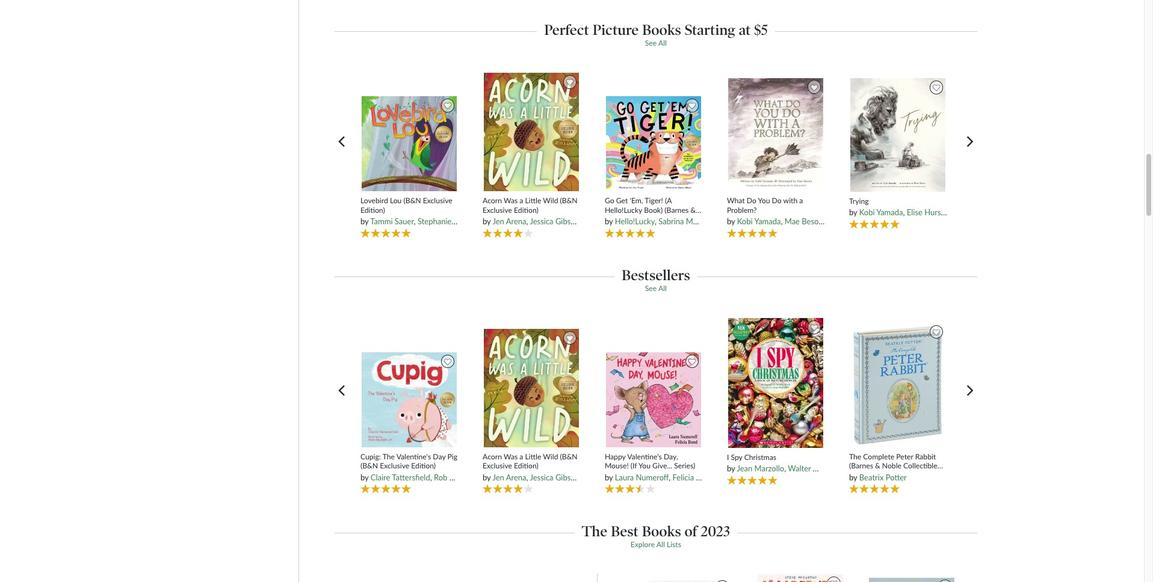 Task type: vqa. For each thing, say whether or not it's contained in the screenshot.
bottommost Gold
no



Task type: locate. For each thing, give the bounding box(es) containing it.
jen arena link for perfect picture books starting at $5
[[493, 217, 526, 226]]

a for bestsellers
[[520, 453, 523, 462]]

jen arena link right laberis
[[493, 217, 526, 226]]

0 vertical spatial see all link
[[645, 38, 667, 47]]

kobi yamada link down trying link
[[860, 208, 903, 218]]

hello!lucky link
[[615, 217, 655, 226]]

yamada down what do you do with a problem? link on the right
[[755, 217, 781, 226]]

2 see from the top
[[645, 284, 657, 293]]

do up problem?
[[747, 196, 757, 205]]

moyle
[[686, 217, 708, 226]]

kobi inside trying by kobi yamada , elise hurst (illustrator)
[[860, 208, 875, 218]]

1 valentine's from the left
[[396, 453, 431, 462]]

do
[[747, 196, 757, 205], [772, 196, 782, 205]]

2 jen from the top
[[493, 473, 504, 483]]

you inside what do you do with a problem? by kobi yamada , mae besom (illustrator)
[[758, 196, 770, 205]]

little for bestsellers
[[525, 453, 541, 462]]

(illustrator)
[[946, 208, 983, 218], [480, 217, 517, 226], [582, 217, 619, 226], [827, 217, 865, 226], [833, 464, 870, 474], [485, 473, 523, 483], [582, 473, 619, 483], [716, 473, 754, 483]]

0 vertical spatial acorn was a little wild (b&n exclusive edition) link
[[483, 196, 581, 215]]

1 vertical spatial jessica gibson (illustrator) link
[[530, 473, 619, 483]]

(b&n left happy
[[560, 453, 578, 462]]

valentine's up (if
[[627, 453, 662, 462]]

series)
[[674, 462, 695, 471]]

$5
[[754, 21, 768, 38]]

arena for perfect picture books starting at $5
[[506, 217, 526, 226]]

, inside i spy christmas by jean marzollo , walter wick (illustrator)
[[785, 464, 786, 474]]

edition) inside the 'cupig: the valentine's day pig (b&n exclusive edition) by claire tattersfield , rob sayegh jr. (illustrator)'
[[411, 462, 436, 471]]

tiger!
[[645, 196, 663, 205]]

1 vertical spatial all
[[659, 284, 667, 293]]

jean
[[737, 464, 753, 474]]

& up moyle
[[691, 206, 696, 215]]

by
[[849, 208, 857, 218], [361, 217, 369, 226], [483, 217, 491, 226], [605, 217, 613, 226], [727, 217, 735, 226], [727, 464, 735, 474], [361, 473, 369, 483], [483, 473, 491, 483], [605, 473, 613, 483], [849, 473, 857, 483]]

arena right laberis
[[506, 217, 526, 226]]

the
[[383, 453, 395, 462], [849, 453, 862, 462], [582, 523, 608, 540]]

by inside "happy valentine's day, mouse! (if you give... series) by laura numeroff , felicia bond (illustrator)"
[[605, 473, 613, 483]]

jessica gibson (illustrator) link down go
[[530, 217, 619, 226]]

kobi yamada link down problem?
[[737, 217, 781, 226]]

& down complete
[[875, 462, 881, 471]]

2 gibson from the top
[[556, 473, 580, 483]]

acorn
[[483, 196, 502, 205], [483, 453, 502, 462]]

valentine's up tattersfield
[[396, 453, 431, 462]]

2 vertical spatial all
[[657, 540, 665, 549]]

1 jen from the top
[[493, 217, 504, 226]]

0 vertical spatial see
[[645, 38, 657, 47]]

0 vertical spatial noble
[[605, 215, 624, 224]]

(b&n
[[404, 196, 421, 205], [560, 196, 578, 205], [560, 453, 578, 462], [361, 462, 378, 471]]

cupig: the valentine's day pig (b&n exclusive edition) image
[[361, 352, 458, 448]]

1 vertical spatial see all link
[[645, 284, 667, 293]]

the inside the complete peter rabbit (barnes & noble collectible editions)
[[849, 453, 862, 462]]

1 jessica gibson (illustrator) link from the top
[[530, 217, 619, 226]]

exclusive up jr. at the bottom
[[483, 462, 512, 471]]

2023
[[701, 523, 730, 540]]

mouse!
[[605, 462, 629, 471]]

0 horizontal spatial valentine's
[[396, 453, 431, 462]]

1 horizontal spatial noble
[[882, 462, 902, 471]]

0 vertical spatial was
[[504, 196, 518, 205]]

2 jessica gibson (illustrator) link from the top
[[530, 473, 619, 483]]

(barnes inside go get 'em, tiger! (a hello!lucky book) (barnes & noble edition)
[[665, 206, 689, 215]]

collectible
[[904, 462, 938, 471]]

noble down go
[[605, 215, 624, 224]]

2 acorn from the top
[[483, 453, 502, 462]]

gibson for picture
[[556, 217, 580, 226]]

jessica gibson (illustrator) link
[[530, 217, 619, 226], [530, 473, 619, 483]]

little
[[525, 196, 541, 205], [525, 453, 541, 462]]

by inside i spy christmas by jean marzollo , walter wick (illustrator)
[[727, 464, 735, 474]]

1 vertical spatial books
[[642, 523, 681, 540]]

the complete peter rabbit (barnes & noble collectible editions) link
[[849, 453, 947, 480]]

the inside the 'cupig: the valentine's day pig (b&n exclusive edition) by claire tattersfield , rob sayegh jr. (illustrator)'
[[383, 453, 395, 462]]

jessica gibson (illustrator) link down mouse!
[[530, 473, 619, 483]]

(b&n inside the 'cupig: the valentine's day pig (b&n exclusive edition) by claire tattersfield , rob sayegh jr. (illustrator)'
[[361, 462, 378, 471]]

see inside 'bestsellers see all'
[[645, 284, 657, 293]]

1 wild from the top
[[543, 196, 558, 205]]

jessica gibson (illustrator) link for picture
[[530, 217, 619, 226]]

noble up potter
[[882, 462, 902, 471]]

1 vertical spatial wild
[[543, 453, 558, 462]]

1 acorn was a little wild (b&n exclusive edition) link from the top
[[483, 196, 581, 215]]

edition) up stephanie laberis (illustrator) link
[[514, 206, 539, 215]]

by left "beatrix"
[[849, 473, 857, 483]]

walter
[[788, 464, 811, 474]]

1 vertical spatial arena
[[506, 473, 526, 483]]

1 was from the top
[[504, 196, 518, 205]]

jen right laberis
[[493, 217, 504, 226]]

, down give... on the right of page
[[669, 473, 671, 483]]

books inside the best books of 2023 explore all lists
[[642, 523, 681, 540]]

0 horizontal spatial the
[[383, 453, 395, 462]]

(barnes down (a
[[665, 206, 689, 215]]

edition)
[[361, 206, 385, 215], [514, 206, 539, 215], [626, 215, 651, 224], [411, 462, 436, 471], [514, 462, 539, 471]]

exclusive up stephanie laberis (illustrator) link
[[483, 206, 512, 215]]

0 vertical spatial hello!lucky
[[605, 206, 642, 215]]

2 see all link from the top
[[645, 284, 667, 293]]

see all link for books
[[645, 38, 667, 47]]

you inside "happy valentine's day, mouse! (if you give... series) by laura numeroff , felicia bond (illustrator)"
[[639, 462, 651, 471]]

0 vertical spatial (barnes
[[665, 206, 689, 215]]

1 acorn was a little wild (b&n exclusive edition) by jen arena , jessica gibson (illustrator) from the top
[[483, 196, 619, 226]]

acorn was a little wild (b&n exclusive edition) by jen arena , jessica gibson (illustrator) for perfect
[[483, 196, 619, 226]]

i spy christmas image
[[728, 318, 824, 449]]

acorn was a little wild (b&n exclusive edition) image for perfect
[[484, 72, 580, 192]]

0 vertical spatial books
[[642, 21, 681, 38]]

by inside the 'cupig: the valentine's day pig (b&n exclusive edition) by claire tattersfield , rob sayegh jr. (illustrator)'
[[361, 473, 369, 483]]

(illustrator) down mouse!
[[582, 473, 619, 483]]

, left rob in the left bottom of the page
[[430, 473, 432, 483]]

2 arena from the top
[[506, 473, 526, 483]]

cupig: the valentine's day pig (b&n exclusive edition) by claire tattersfield , rob sayegh jr. (illustrator)
[[361, 453, 523, 483]]

explore all lists link
[[631, 540, 681, 549]]

2 jen arena link from the top
[[493, 473, 526, 483]]

christmas
[[744, 453, 777, 462]]

0 vertical spatial wild
[[543, 196, 558, 205]]

2 little from the top
[[525, 453, 541, 462]]

0 vertical spatial jen
[[493, 217, 504, 226]]

0 vertical spatial jen arena link
[[493, 217, 526, 226]]

exclusive up claire tattersfield link
[[380, 462, 409, 471]]

1 vertical spatial acorn was a little wild (b&n exclusive edition) image
[[484, 329, 580, 448]]

(b&n down the cupig: on the left bottom
[[361, 462, 378, 471]]

acorn for perfect picture books starting at $5
[[483, 196, 502, 205]]

the complete peter rabbit (barnes & noble collectible editions) image
[[850, 323, 946, 448]]

(barnes up editions) at the bottom right of the page
[[849, 462, 873, 471]]

1 gibson from the top
[[556, 217, 580, 226]]

2 horizontal spatial the
[[849, 453, 862, 462]]

jen for perfect
[[493, 217, 504, 226]]

,
[[903, 208, 905, 218], [414, 217, 416, 226], [526, 217, 528, 226], [655, 217, 657, 226], [781, 217, 783, 226], [785, 464, 786, 474], [430, 473, 432, 483], [526, 473, 528, 483], [669, 473, 671, 483]]

edition) down book)
[[626, 215, 651, 224]]

1 arena from the top
[[506, 217, 526, 226]]

claire
[[371, 473, 390, 483]]

1 vertical spatial jessica
[[530, 473, 554, 483]]

(illustrator) down the spy
[[716, 473, 754, 483]]

1 vertical spatial jen
[[493, 473, 504, 483]]

all inside the best books of 2023 explore all lists
[[657, 540, 665, 549]]

0 vertical spatial acorn was a little wild (b&n exclusive edition) image
[[484, 72, 580, 192]]

gibson for see
[[556, 473, 580, 483]]

(b&n inside lovebird lou (b&n exclusive edition) by tammi sauer , stephanie laberis (illustrator)
[[404, 196, 421, 205]]

0 vertical spatial acorn was a little wild (b&n exclusive edition) by jen arena , jessica gibson (illustrator)
[[483, 196, 619, 226]]

1 vertical spatial little
[[525, 453, 541, 462]]

1 horizontal spatial kobi
[[860, 208, 875, 218]]

1 vertical spatial hello!lucky
[[615, 217, 655, 226]]

2 jessica from the top
[[530, 473, 554, 483]]

do left with at the right top of the page
[[772, 196, 782, 205]]

0 vertical spatial arena
[[506, 217, 526, 226]]

exclusive
[[423, 196, 453, 205], [483, 206, 512, 215], [380, 462, 409, 471], [483, 462, 512, 471]]

books up explore all lists link
[[642, 523, 681, 540]]

1 horizontal spatial yamada
[[877, 208, 903, 218]]

tammi
[[370, 217, 393, 226]]

marzollo
[[755, 464, 785, 474]]

laberis
[[454, 217, 478, 226]]

edition) for cupig: the valentine's day pig (b&n exclusive edition) image at the bottom of the page
[[411, 462, 436, 471]]

hello!lucky
[[605, 206, 642, 215], [615, 217, 655, 226]]

2 wild from the top
[[543, 453, 558, 462]]

books right picture
[[642, 21, 681, 38]]

arena for bestsellers
[[506, 473, 526, 483]]

kobi down problem?
[[737, 217, 753, 226]]

the for 2023
[[582, 523, 608, 540]]

cupig: the valentine's day pig (b&n exclusive edition) link
[[361, 453, 458, 471]]

1 horizontal spatial kobi yamada link
[[860, 208, 903, 218]]

hello!lucky down get on the right of the page
[[605, 206, 642, 215]]

big (caldecott medal winner) image
[[646, 578, 733, 583]]

yamada
[[877, 208, 903, 218], [755, 217, 781, 226]]

gibson
[[556, 217, 580, 226], [556, 473, 580, 483]]

edition) up rob sayegh jr. (illustrator) link
[[514, 462, 539, 471]]

books inside perfect picture books starting at $5 see all
[[642, 21, 681, 38]]

a
[[520, 196, 523, 205], [800, 196, 803, 205], [520, 453, 523, 462]]

edition) down lovebird
[[361, 206, 385, 215]]

1 acorn was a little wild (b&n exclusive edition) image from the top
[[484, 72, 580, 192]]

0 vertical spatial jessica
[[530, 217, 554, 226]]

2 do from the left
[[772, 196, 782, 205]]

1 horizontal spatial &
[[875, 462, 881, 471]]

&
[[691, 206, 696, 215], [875, 462, 881, 471]]

1 vertical spatial &
[[875, 462, 881, 471]]

1 see from the top
[[645, 38, 657, 47]]

1 horizontal spatial do
[[772, 196, 782, 205]]

(b&n right lou
[[404, 196, 421, 205]]

lou
[[390, 196, 402, 205]]

2 acorn was a little wild (b&n exclusive edition) by jen arena , jessica gibson (illustrator) from the top
[[483, 453, 619, 483]]

peter
[[897, 453, 914, 462]]

lovebird lou (b&n exclusive edition) by tammi sauer , stephanie laberis (illustrator)
[[361, 196, 517, 226]]

1 do from the left
[[747, 196, 757, 205]]

1 vertical spatial noble
[[882, 462, 902, 471]]

(illustrator) inside trying by kobi yamada , elise hurst (illustrator)
[[946, 208, 983, 218]]

jen right jr. at the bottom
[[493, 473, 504, 483]]

by down mouse!
[[605, 473, 613, 483]]

noble
[[605, 215, 624, 224], [882, 462, 902, 471]]

1 vertical spatial jen arena link
[[493, 473, 526, 483]]

the left best
[[582, 523, 608, 540]]

was up stephanie laberis (illustrator) link
[[504, 196, 518, 205]]

(b&n for bestsellers acorn was a little wild (b&n exclusive edition) image
[[560, 453, 578, 462]]

1 see all link from the top
[[645, 38, 667, 47]]

1 vertical spatial was
[[504, 453, 518, 462]]

1 vertical spatial acorn was a little wild (b&n exclusive edition) by jen arena , jessica gibson (illustrator)
[[483, 453, 619, 483]]

acorn was a little wild (b&n exclusive edition) link for perfect picture books starting at $5
[[483, 196, 581, 215]]

hello!lucky down 'em,
[[615, 217, 655, 226]]

sabrina
[[659, 217, 684, 226]]

0 horizontal spatial (barnes
[[665, 206, 689, 215]]

0 horizontal spatial you
[[639, 462, 651, 471]]

exclusive for bestsellers jen arena link
[[483, 462, 512, 471]]

arena right jr. at the bottom
[[506, 473, 526, 483]]

, right jr. at the bottom
[[526, 473, 528, 483]]

1 acorn from the top
[[483, 196, 502, 205]]

1 horizontal spatial (barnes
[[849, 462, 873, 471]]

yamada down trying link
[[877, 208, 903, 218]]

rob sayegh jr. (illustrator) link
[[434, 473, 523, 483]]

1 vertical spatial acorn was a little wild (b&n exclusive edition) link
[[483, 453, 581, 471]]

all inside 'bestsellers see all'
[[659, 284, 667, 293]]

was up rob sayegh jr. (illustrator) link
[[504, 453, 518, 462]]

acorn up stephanie laberis (illustrator) link
[[483, 196, 502, 205]]

(b&n for acorn was a little wild (b&n exclusive edition) image for perfect
[[560, 196, 578, 205]]

acorn for bestsellers
[[483, 453, 502, 462]]

(b&n left go
[[560, 196, 578, 205]]

(illustrator) down go
[[582, 217, 619, 226]]

0 vertical spatial jessica gibson (illustrator) link
[[530, 217, 619, 226]]

kobi yamada link
[[860, 208, 903, 218], [737, 217, 781, 226]]

jen for bestsellers
[[493, 473, 504, 483]]

1 horizontal spatial the
[[582, 523, 608, 540]]

0 vertical spatial all
[[659, 38, 667, 47]]

all
[[659, 38, 667, 47], [659, 284, 667, 293], [657, 540, 665, 549]]

exclusive inside the 'cupig: the valentine's day pig (b&n exclusive edition) by claire tattersfield , rob sayegh jr. (illustrator)'
[[380, 462, 409, 471]]

1 horizontal spatial you
[[758, 196, 770, 205]]

by left the tammi
[[361, 217, 369, 226]]

(illustrator) right jr. at the bottom
[[485, 473, 523, 483]]

jessica for bestsellers
[[530, 473, 554, 483]]

valentine's inside "happy valentine's day, mouse! (if you give... series) by laura numeroff , felicia bond (illustrator)"
[[627, 453, 662, 462]]

1 vertical spatial gibson
[[556, 473, 580, 483]]

claire tattersfield link
[[371, 473, 430, 483]]

acorn up jr. at the bottom
[[483, 453, 502, 462]]

you
[[758, 196, 770, 205], [639, 462, 651, 471]]

0 horizontal spatial yamada
[[755, 217, 781, 226]]

by left claire
[[361, 473, 369, 483]]

(illustrator) right wick
[[833, 464, 870, 474]]

1 horizontal spatial valentine's
[[627, 453, 662, 462]]

the inside the best books of 2023 explore all lists
[[582, 523, 608, 540]]

, down lovebird lou (b&n exclusive edition) link
[[414, 217, 416, 226]]

, left the mae
[[781, 217, 783, 226]]

1 little from the top
[[525, 196, 541, 205]]

kobi down trying
[[860, 208, 875, 218]]

2 valentine's from the left
[[627, 453, 662, 462]]

(illustrator) inside i spy christmas by jean marzollo , walter wick (illustrator)
[[833, 464, 870, 474]]

go
[[605, 196, 614, 205]]

(illustrator) right laberis
[[480, 217, 517, 226]]

with
[[784, 196, 798, 205]]

0 vertical spatial gibson
[[556, 217, 580, 226]]

a for perfect
[[520, 196, 523, 205]]

0 vertical spatial acorn
[[483, 196, 502, 205]]

, left the walter at the bottom right of page
[[785, 464, 786, 474]]

by down i
[[727, 464, 735, 474]]

jessica
[[530, 217, 554, 226], [530, 473, 554, 483]]

0 horizontal spatial noble
[[605, 215, 624, 224]]

0 horizontal spatial do
[[747, 196, 757, 205]]

the right the cupig: on the left bottom
[[383, 453, 395, 462]]

2 was from the top
[[504, 453, 518, 462]]

(barnes
[[665, 206, 689, 215], [849, 462, 873, 471]]

1 vertical spatial acorn
[[483, 453, 502, 462]]

jen arena link
[[493, 217, 526, 226], [493, 473, 526, 483]]

spy
[[731, 453, 743, 462]]

books for picture
[[642, 21, 681, 38]]

arena
[[506, 217, 526, 226], [506, 473, 526, 483]]

happy valentine's day, mouse! (if you give... series) link
[[605, 453, 703, 471]]

yamada inside trying by kobi yamada , elise hurst (illustrator)
[[877, 208, 903, 218]]

you left with at the right top of the page
[[758, 196, 770, 205]]

0 vertical spatial &
[[691, 206, 696, 215]]

acorn was a little wild (b&n exclusive edition) image
[[484, 72, 580, 192], [484, 329, 580, 448]]

1 vertical spatial see
[[645, 284, 657, 293]]

jen arena link right jr. at the bottom
[[493, 473, 526, 483]]

tattersfield
[[392, 473, 430, 483]]

(illustrator) inside lovebird lou (b&n exclusive edition) by tammi sauer , stephanie laberis (illustrator)
[[480, 217, 517, 226]]

0 vertical spatial you
[[758, 196, 770, 205]]

i
[[727, 453, 729, 462]]

(illustrator) down trying
[[827, 217, 865, 226]]

, left the elise
[[903, 208, 905, 218]]

what do you do with a problem? image
[[728, 77, 824, 192]]

see all link
[[645, 38, 667, 47], [645, 284, 667, 293]]

kobi inside what do you do with a problem? by kobi yamada , mae besom (illustrator)
[[737, 217, 753, 226]]

you right (if
[[639, 462, 651, 471]]

by down problem?
[[727, 217, 735, 226]]

book)
[[644, 206, 663, 215]]

1 jessica from the top
[[530, 217, 554, 226]]

edition) up tattersfield
[[411, 462, 436, 471]]

the up editions) at the bottom right of the page
[[849, 453, 862, 462]]

2 acorn was a little wild (b&n exclusive edition) image from the top
[[484, 329, 580, 448]]

exclusive up stephanie
[[423, 196, 453, 205]]

1 jen arena link from the top
[[493, 217, 526, 226]]

rob
[[434, 473, 448, 483]]

0 horizontal spatial kobi yamada link
[[737, 217, 781, 226]]

2 acorn was a little wild (b&n exclusive edition) link from the top
[[483, 453, 581, 471]]

by inside what do you do with a problem? by kobi yamada , mae besom (illustrator)
[[727, 217, 735, 226]]

all inside perfect picture books starting at $5 see all
[[659, 38, 667, 47]]

, right stephanie laberis (illustrator) link
[[526, 217, 528, 226]]

0 horizontal spatial kobi
[[737, 217, 753, 226]]

by down trying
[[849, 208, 857, 218]]

acorn was a little wild (b&n exclusive edition) link
[[483, 196, 581, 215], [483, 453, 581, 471]]

lovebird
[[361, 196, 388, 205]]

(illustrator) right hurst
[[946, 208, 983, 218]]

1 vertical spatial you
[[639, 462, 651, 471]]

0 vertical spatial little
[[525, 196, 541, 205]]

valentine's
[[396, 453, 431, 462], [627, 453, 662, 462]]

jen
[[493, 217, 504, 226], [493, 473, 504, 483]]

0 horizontal spatial &
[[691, 206, 696, 215]]

1 vertical spatial (barnes
[[849, 462, 873, 471]]



Task type: describe. For each thing, give the bounding box(es) containing it.
noble inside go get 'em, tiger! (a hello!lucky book) (barnes & noble edition)
[[605, 215, 624, 224]]

books for best
[[642, 523, 681, 540]]

perfect
[[544, 21, 589, 38]]

day,
[[664, 453, 678, 462]]

i spy christmas by jean marzollo , walter wick (illustrator)
[[727, 453, 870, 474]]

wild for perfect picture books starting at $5
[[543, 196, 558, 205]]

jessica for perfect picture books starting at $5
[[530, 217, 554, 226]]

cupig:
[[361, 453, 381, 462]]

the complete peter rabbit (barnes & noble collectible editions)
[[849, 453, 938, 480]]

kobi yamada link for kobi
[[860, 208, 903, 218]]

sabrina moyle link
[[659, 217, 708, 226]]

acorn was a little wild (b&n exclusive edition) by jen arena , jessica gibson (illustrator) for bestsellers
[[483, 453, 619, 483]]

trying
[[849, 197, 869, 206]]

hello!lucky inside go get 'em, tiger! (a hello!lucky book) (barnes & noble edition)
[[605, 206, 642, 215]]

pig
[[448, 453, 458, 462]]

edition) for acorn was a little wild (b&n exclusive edition) image for perfect
[[514, 206, 539, 215]]

what do you do with a problem? link
[[727, 196, 825, 215]]

see inside perfect picture books starting at $5 see all
[[645, 38, 657, 47]]

(barnes inside the complete peter rabbit (barnes & noble collectible editions)
[[849, 462, 873, 471]]

(illustrator) inside "happy valentine's day, mouse! (if you give... series) by laura numeroff , felicia bond (illustrator)"
[[716, 473, 754, 483]]

(illustrator) inside the 'cupig: the valentine's day pig (b&n exclusive edition) by claire tattersfield , rob sayegh jr. (illustrator)'
[[485, 473, 523, 483]]

bestsellers
[[622, 267, 690, 284]]

of
[[685, 523, 697, 540]]

exclusive inside lovebird lou (b&n exclusive edition) by tammi sauer , stephanie laberis (illustrator)
[[423, 196, 453, 205]]

stephanie
[[418, 217, 452, 226]]

happy valentine's day, mouse! (if you give... series) image
[[606, 352, 702, 448]]

edition) inside lovebird lou (b&n exclusive edition) by tammi sauer , stephanie laberis (illustrator)
[[361, 206, 385, 215]]

sauer
[[395, 217, 414, 226]]

acorn was a little wild (b&n exclusive edition) image for bestsellers
[[484, 329, 580, 448]]

mae besom (illustrator) link
[[785, 217, 865, 226]]

a inside what do you do with a problem? by kobi yamada , mae besom (illustrator)
[[800, 196, 803, 205]]

go get 'em, tiger! (a hello!lucky book) (barnes & noble edition)
[[605, 196, 696, 224]]

there was a party for langston (b&n exclusive edition) image
[[869, 578, 955, 583]]

, down book)
[[655, 217, 657, 226]]

& inside go get 'em, tiger! (a hello!lucky book) (barnes & noble edition)
[[691, 206, 696, 215]]

editions)
[[849, 471, 877, 480]]

hurst
[[925, 208, 944, 218]]

tammi sauer link
[[370, 217, 414, 226]]

edition) for bestsellers acorn was a little wild (b&n exclusive edition) image
[[514, 462, 539, 471]]

trying by kobi yamada , elise hurst (illustrator)
[[849, 197, 983, 218]]

beatrix
[[860, 473, 884, 483]]

what do you do with a problem? by kobi yamada , mae besom (illustrator)
[[727, 196, 865, 226]]

go get 'em, tiger! (a hello!lucky book) (barnes & noble edition) link
[[605, 196, 703, 224]]

felicia
[[673, 473, 694, 483]]

'em,
[[630, 196, 643, 205]]

at
[[739, 21, 751, 38]]

go get 'em, tiger! (a hello!lucky book) (barnes & noble edition) image
[[606, 96, 702, 192]]

noble inside the complete peter rabbit (barnes & noble collectible editions)
[[882, 462, 902, 471]]

complete
[[863, 453, 895, 462]]

jean marzollo link
[[737, 464, 785, 474]]

edition) inside go get 'em, tiger! (a hello!lucky book) (barnes & noble edition)
[[626, 215, 651, 224]]

the best books of 2023 explore all lists
[[582, 523, 730, 549]]

numeroff
[[636, 473, 669, 483]]

exclusive for jen arena link associated with perfect picture books starting at $5
[[483, 206, 512, 215]]

wild for bestsellers
[[543, 453, 558, 462]]

by inside trying by kobi yamada , elise hurst (illustrator)
[[849, 208, 857, 218]]

by right sayegh
[[483, 473, 491, 483]]

was for perfect
[[504, 196, 518, 205]]

by down go
[[605, 217, 613, 226]]

little for perfect picture books starting at $5
[[525, 196, 541, 205]]

the wilderness image
[[757, 574, 844, 583]]

sayegh
[[449, 473, 474, 483]]

laura
[[615, 473, 634, 483]]

, inside the 'cupig: the valentine's day pig (b&n exclusive edition) by claire tattersfield , rob sayegh jr. (illustrator)'
[[430, 473, 432, 483]]

(illustrator) inside what do you do with a problem? by kobi yamada , mae besom (illustrator)
[[827, 217, 865, 226]]

(if
[[631, 462, 637, 471]]

was for bestsellers
[[504, 453, 518, 462]]

acorn was a little wild (b&n exclusive edition) link for bestsellers
[[483, 453, 581, 471]]

happy
[[605, 453, 626, 462]]

wick
[[813, 464, 831, 474]]

yamada inside what do you do with a problem? by kobi yamada , mae besom (illustrator)
[[755, 217, 781, 226]]

by beatrix potter
[[849, 473, 907, 483]]

laura numeroff link
[[615, 473, 669, 483]]

by inside lovebird lou (b&n exclusive edition) by tammi sauer , stephanie laberis (illustrator)
[[361, 217, 369, 226]]

felicia bond (illustrator) link
[[673, 473, 754, 483]]

explore
[[631, 540, 655, 549]]

lists
[[667, 540, 681, 549]]

beatrix potter link
[[860, 473, 907, 483]]

trying link
[[849, 197, 947, 206]]

rabbit
[[915, 453, 936, 462]]

problem?
[[727, 206, 757, 215]]

(a
[[665, 196, 672, 205]]

lovebird lou (b&n exclusive edition) image
[[361, 96, 458, 192]]

give...
[[653, 462, 672, 471]]

picture
[[593, 21, 639, 38]]

jen arena link for bestsellers
[[493, 473, 526, 483]]

& inside the complete peter rabbit (barnes & noble collectible editions)
[[875, 462, 881, 471]]

day
[[433, 453, 446, 462]]

, inside trying by kobi yamada , elise hurst (illustrator)
[[903, 208, 905, 218]]

i spy christmas link
[[727, 453, 825, 462]]

get
[[616, 196, 628, 205]]

happy valentine's day, mouse! (if you give... series) by laura numeroff , felicia bond (illustrator)
[[605, 453, 754, 483]]

jessica gibson (illustrator) link for see
[[530, 473, 619, 483]]

, inside "happy valentine's day, mouse! (if you give... series) by laura numeroff , felicia bond (illustrator)"
[[669, 473, 671, 483]]

perfect picture books starting at $5 see all
[[544, 21, 768, 47]]

(b&n for cupig: the valentine's day pig (b&n exclusive edition) image at the bottom of the page
[[361, 462, 378, 471]]

what
[[727, 196, 745, 205]]

elise
[[907, 208, 923, 218]]

see all link for all
[[645, 284, 667, 293]]

exclusive for claire tattersfield link
[[380, 462, 409, 471]]

the for (barnes
[[849, 453, 862, 462]]

besom
[[802, 217, 825, 226]]

bond
[[696, 473, 714, 483]]

jr.
[[476, 473, 483, 483]]

starting
[[685, 21, 736, 38]]

trying image
[[850, 78, 946, 193]]

bestsellers see all
[[622, 267, 690, 293]]

mae
[[785, 217, 800, 226]]

stephanie laberis (illustrator) link
[[418, 217, 517, 226]]

lovebird lou (b&n exclusive edition) link
[[361, 196, 458, 215]]

elise hurst (illustrator) link
[[907, 208, 983, 218]]

, inside lovebird lou (b&n exclusive edition) by tammi sauer , stephanie laberis (illustrator)
[[414, 217, 416, 226]]

walter wick (illustrator) link
[[788, 464, 870, 474]]

, inside what do you do with a problem? by kobi yamada , mae besom (illustrator)
[[781, 217, 783, 226]]

valentine's inside the 'cupig: the valentine's day pig (b&n exclusive edition) by claire tattersfield , rob sayegh jr. (illustrator)'
[[396, 453, 431, 462]]

by right laberis
[[483, 217, 491, 226]]

by hello!lucky , sabrina moyle
[[605, 217, 708, 226]]

potter
[[886, 473, 907, 483]]

kobi yamada link for you
[[737, 217, 781, 226]]

best
[[611, 523, 639, 540]]



